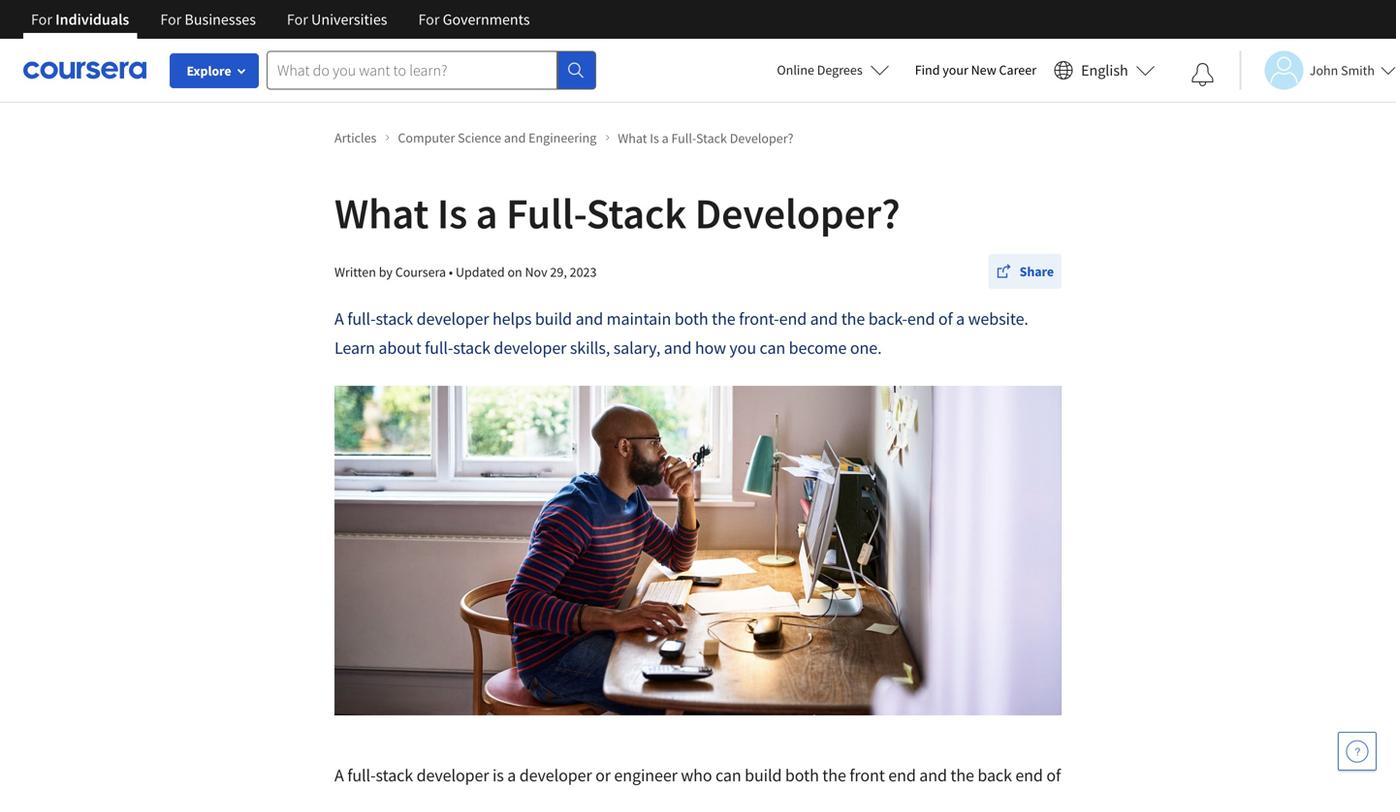 Task type: describe. For each thing, give the bounding box(es) containing it.
written
[[335, 263, 376, 281]]

and up skills,
[[576, 308, 604, 330]]

coursera
[[396, 263, 446, 281]]

for individuals
[[31, 10, 129, 29]]

by
[[379, 263, 393, 281]]

maintain
[[607, 308, 671, 330]]

about
[[379, 337, 422, 359]]

of inside a full-stack developer is a developer or engineer who can build both the front end and the back end of
[[1047, 765, 1061, 787]]

stack for is
[[376, 765, 413, 787]]

your
[[943, 61, 969, 79]]

find your new career
[[915, 61, 1037, 79]]

english
[[1082, 61, 1129, 80]]

for for governments
[[419, 10, 440, 29]]

science
[[458, 129, 502, 146]]

articles link
[[335, 128, 390, 148]]

1 vertical spatial is
[[437, 186, 468, 240]]

for for individuals
[[31, 10, 52, 29]]

john smith button
[[1240, 51, 1397, 90]]

the up how
[[712, 308, 736, 330]]

full- inside breadcrumbs "navigation"
[[672, 130, 697, 147]]

salary,
[[614, 337, 661, 359]]

skills,
[[570, 337, 610, 359]]

both inside a full-stack developer is a developer or engineer who can build both the front end and the back end of
[[786, 765, 819, 787]]

john smith
[[1310, 62, 1376, 79]]

new
[[972, 61, 997, 79]]

help center image
[[1346, 740, 1370, 763]]

build inside a full-stack developer is a developer or engineer who can build both the front end and the back end of
[[745, 765, 782, 787]]

governments
[[443, 10, 530, 29]]

1 vertical spatial stack
[[587, 186, 687, 240]]

stack inside breadcrumbs "navigation"
[[697, 130, 728, 147]]

a for a full-stack developer helps build and maintain both the front-end and the back-end of a website. learn about full-stack developer skills, salary, and how you can become one.
[[335, 308, 344, 330]]

can inside a full-stack developer helps build and maintain both the front-end and the back-end of a website. learn about full-stack developer skills, salary, and how you can become one.
[[760, 337, 786, 359]]

and left how
[[664, 337, 692, 359]]

1 vertical spatial what is a full-stack developer?
[[335, 186, 901, 240]]

find
[[915, 61, 940, 79]]

1 vertical spatial stack
[[453, 337, 491, 359]]

universities
[[311, 10, 388, 29]]

learn
[[335, 337, 375, 359]]

nov
[[525, 263, 548, 281]]

end right front
[[889, 765, 916, 787]]

engineer
[[614, 765, 678, 787]]

engineering
[[529, 129, 597, 146]]

individuals
[[55, 10, 129, 29]]

front
[[850, 765, 885, 787]]

2023
[[570, 263, 597, 281]]

developer left or at bottom
[[520, 765, 592, 787]]

how
[[695, 337, 727, 359]]

0 horizontal spatial full-
[[506, 186, 587, 240]]

degrees
[[818, 61, 863, 79]]

online
[[777, 61, 815, 79]]

banner navigation
[[16, 0, 546, 39]]

developer down helps
[[494, 337, 567, 359]]

and inside a full-stack developer is a developer or engineer who can build both the front end and the back end of
[[920, 765, 948, 787]]

online degrees
[[777, 61, 863, 79]]

online degrees button
[[762, 49, 906, 91]]

full- for a full-stack developer is a developer or engineer who can build both the front end and the back end of
[[347, 765, 376, 787]]

coursera image
[[23, 55, 146, 86]]

career
[[1000, 61, 1037, 79]]

of inside a full-stack developer helps build and maintain both the front-end and the back-end of a website. learn about full-stack developer skills, salary, and how you can become one.
[[939, 308, 953, 330]]

is
[[493, 765, 504, 787]]

1 vertical spatial developer?
[[695, 186, 901, 240]]

•
[[449, 263, 453, 281]]

full- for a full-stack developer helps build and maintain both the front-end and the back-end of a website. learn about full-stack developer skills, salary, and how you can become one.
[[347, 308, 376, 330]]

stack for helps
[[376, 308, 413, 330]]



Task type: locate. For each thing, give the bounding box(es) containing it.
and inside breadcrumbs "navigation"
[[504, 129, 526, 146]]

1 horizontal spatial is
[[650, 130, 659, 147]]

1 horizontal spatial of
[[1047, 765, 1061, 787]]

computer science and engineering link
[[398, 128, 610, 148]]

developer? inside breadcrumbs "navigation"
[[730, 130, 794, 147]]

0 vertical spatial both
[[675, 308, 709, 330]]

0 vertical spatial what
[[618, 130, 647, 147]]

0 vertical spatial full-
[[672, 130, 697, 147]]

show notifications image
[[1192, 63, 1215, 86]]

[featured image] a full-stack developer wearing a blue and red-striped sweater sits at a wooden desk in a home office working on a desktop computer. image
[[335, 386, 1062, 716]]

of
[[939, 308, 953, 330], [1047, 765, 1061, 787]]

1 vertical spatial a
[[335, 765, 344, 787]]

2 a from the top
[[335, 765, 344, 787]]

smith
[[1342, 62, 1376, 79]]

0 horizontal spatial of
[[939, 308, 953, 330]]

0 vertical spatial what is a full-stack developer?
[[618, 130, 794, 147]]

0 horizontal spatial what
[[335, 186, 429, 240]]

a inside a full-stack developer helps build and maintain both the front-end and the back-end of a website. learn about full-stack developer skills, salary, and how you can become one.
[[957, 308, 965, 330]]

stack
[[376, 308, 413, 330], [453, 337, 491, 359], [376, 765, 413, 787]]

on
[[508, 263, 523, 281]]

what
[[618, 130, 647, 147], [335, 186, 429, 240]]

stack
[[697, 130, 728, 147], [587, 186, 687, 240]]

developer?
[[730, 130, 794, 147], [695, 186, 901, 240]]

the up one.
[[842, 308, 865, 330]]

None search field
[[267, 51, 597, 90]]

a
[[662, 130, 669, 147], [476, 186, 498, 240], [957, 308, 965, 330], [508, 765, 516, 787]]

the left back
[[951, 765, 975, 787]]

0 vertical spatial can
[[760, 337, 786, 359]]

2 for from the left
[[160, 10, 182, 29]]

the left front
[[823, 765, 847, 787]]

1 vertical spatial both
[[786, 765, 819, 787]]

1 horizontal spatial full-
[[672, 130, 697, 147]]

the
[[712, 308, 736, 330], [842, 308, 865, 330], [823, 765, 847, 787], [951, 765, 975, 787]]

0 horizontal spatial is
[[437, 186, 468, 240]]

a inside "navigation"
[[662, 130, 669, 147]]

full-
[[347, 308, 376, 330], [425, 337, 453, 359], [347, 765, 376, 787]]

0 horizontal spatial stack
[[587, 186, 687, 240]]

both up how
[[675, 308, 709, 330]]

who
[[681, 765, 713, 787]]

for for universities
[[287, 10, 308, 29]]

for left individuals
[[31, 10, 52, 29]]

for
[[31, 10, 52, 29], [160, 10, 182, 29], [287, 10, 308, 29], [419, 10, 440, 29]]

articles
[[335, 129, 377, 146]]

is
[[650, 130, 659, 147], [437, 186, 468, 240]]

back-
[[869, 308, 908, 330]]

or
[[596, 765, 611, 787]]

what up by
[[335, 186, 429, 240]]

build
[[535, 308, 572, 330], [745, 765, 782, 787]]

computer science and engineering
[[398, 129, 597, 146]]

can right you
[[760, 337, 786, 359]]

0 horizontal spatial can
[[716, 765, 742, 787]]

and right science on the left of the page
[[504, 129, 526, 146]]

0 horizontal spatial both
[[675, 308, 709, 330]]

0 vertical spatial a
[[335, 308, 344, 330]]

a inside a full-stack developer is a developer or engineer who can build both the front end and the back end of
[[508, 765, 516, 787]]

1 vertical spatial what
[[335, 186, 429, 240]]

back
[[978, 765, 1013, 787]]

build right helps
[[535, 308, 572, 330]]

of left website.
[[939, 308, 953, 330]]

both
[[675, 308, 709, 330], [786, 765, 819, 787]]

for for businesses
[[160, 10, 182, 29]]

is inside breadcrumbs "navigation"
[[650, 130, 659, 147]]

0 vertical spatial stack
[[376, 308, 413, 330]]

1 vertical spatial full-
[[425, 337, 453, 359]]

for left businesses
[[160, 10, 182, 29]]

what is a full-stack developer? inside breadcrumbs "navigation"
[[618, 130, 794, 147]]

2 vertical spatial full-
[[347, 765, 376, 787]]

explore
[[187, 62, 231, 80]]

a
[[335, 308, 344, 330], [335, 765, 344, 787]]

0 vertical spatial stack
[[697, 130, 728, 147]]

1 vertical spatial build
[[745, 765, 782, 787]]

developer left is
[[417, 765, 489, 787]]

for left universities
[[287, 10, 308, 29]]

end
[[780, 308, 807, 330], [908, 308, 935, 330], [889, 765, 916, 787], [1016, 765, 1044, 787]]

businesses
[[185, 10, 256, 29]]

of right back
[[1047, 765, 1061, 787]]

end right back
[[1016, 765, 1044, 787]]

a inside a full-stack developer helps build and maintain both the front-end and the back-end of a website. learn about full-stack developer skills, salary, and how you can become one.
[[335, 308, 344, 330]]

share
[[1020, 263, 1054, 280]]

for up what do you want to learn? 'text field'
[[419, 10, 440, 29]]

a for a full-stack developer is a developer or engineer who can build both the front end and the back end of
[[335, 765, 344, 787]]

what inside breadcrumbs "navigation"
[[618, 130, 647, 147]]

0 horizontal spatial build
[[535, 308, 572, 330]]

stack inside a full-stack developer is a developer or engineer who can build both the front end and the back end of
[[376, 765, 413, 787]]

1 horizontal spatial what
[[618, 130, 647, 147]]

end up the become
[[780, 308, 807, 330]]

become
[[789, 337, 847, 359]]

0 vertical spatial developer?
[[730, 130, 794, 147]]

is right engineering
[[650, 130, 659, 147]]

and left back
[[920, 765, 948, 787]]

updated
[[456, 263, 505, 281]]

1 vertical spatial can
[[716, 765, 742, 787]]

1 a from the top
[[335, 308, 344, 330]]

written by coursera • updated on nov 29, 2023
[[335, 263, 597, 281]]

end left website.
[[908, 308, 935, 330]]

3 for from the left
[[287, 10, 308, 29]]

you
[[730, 337, 757, 359]]

for universities
[[287, 10, 388, 29]]

computer
[[398, 129, 455, 146]]

0 vertical spatial full-
[[347, 308, 376, 330]]

share button
[[989, 254, 1062, 289], [989, 254, 1062, 289]]

what right engineering
[[618, 130, 647, 147]]

a inside a full-stack developer is a developer or engineer who can build both the front end and the back end of
[[335, 765, 344, 787]]

is up the • on the left of page
[[437, 186, 468, 240]]

both left front
[[786, 765, 819, 787]]

full-
[[672, 130, 697, 147], [506, 186, 587, 240]]

both inside a full-stack developer helps build and maintain both the front-end and the back-end of a website. learn about full-stack developer skills, salary, and how you can become one.
[[675, 308, 709, 330]]

what is a full-stack developer?
[[618, 130, 794, 147], [335, 186, 901, 240]]

build right who
[[745, 765, 782, 787]]

What do you want to learn? text field
[[267, 51, 558, 90]]

1 horizontal spatial both
[[786, 765, 819, 787]]

4 for from the left
[[419, 10, 440, 29]]

2 vertical spatial stack
[[376, 765, 413, 787]]

and up the become
[[811, 308, 838, 330]]

1 vertical spatial full-
[[506, 186, 587, 240]]

a full-stack developer helps build and maintain both the front-end and the back-end of a website. learn about full-stack developer skills, salary, and how you can become one.
[[335, 308, 1029, 359]]

can
[[760, 337, 786, 359], [716, 765, 742, 787]]

can inside a full-stack developer is a developer or engineer who can build both the front end and the back end of
[[716, 765, 742, 787]]

1 horizontal spatial can
[[760, 337, 786, 359]]

breadcrumbs navigation
[[331, 123, 1066, 152]]

for governments
[[419, 10, 530, 29]]

one.
[[851, 337, 882, 359]]

1 for from the left
[[31, 10, 52, 29]]

for businesses
[[160, 10, 256, 29]]

1 vertical spatial of
[[1047, 765, 1061, 787]]

build inside a full-stack developer helps build and maintain both the front-end and the back-end of a website. learn about full-stack developer skills, salary, and how you can become one.
[[535, 308, 572, 330]]

29,
[[550, 263, 567, 281]]

english button
[[1047, 39, 1164, 102]]

0 vertical spatial build
[[535, 308, 572, 330]]

0 vertical spatial of
[[939, 308, 953, 330]]

developer
[[417, 308, 489, 330], [494, 337, 567, 359], [417, 765, 489, 787], [520, 765, 592, 787]]

developer down the • on the left of page
[[417, 308, 489, 330]]

a full-stack developer is a developer or engineer who can build both the front end and the back end of
[[335, 765, 1061, 791]]

helps
[[493, 308, 532, 330]]

find your new career link
[[906, 58, 1047, 82]]

and
[[504, 129, 526, 146], [576, 308, 604, 330], [811, 308, 838, 330], [664, 337, 692, 359], [920, 765, 948, 787]]

explore button
[[170, 53, 259, 88]]

1 horizontal spatial stack
[[697, 130, 728, 147]]

john
[[1310, 62, 1339, 79]]

front-
[[739, 308, 780, 330]]

1 horizontal spatial build
[[745, 765, 782, 787]]

website.
[[969, 308, 1029, 330]]

can right who
[[716, 765, 742, 787]]

0 vertical spatial is
[[650, 130, 659, 147]]

full- inside a full-stack developer is a developer or engineer who can build both the front end and the back end of
[[347, 765, 376, 787]]



Task type: vqa. For each thing, say whether or not it's contained in the screenshot.
Tools
no



